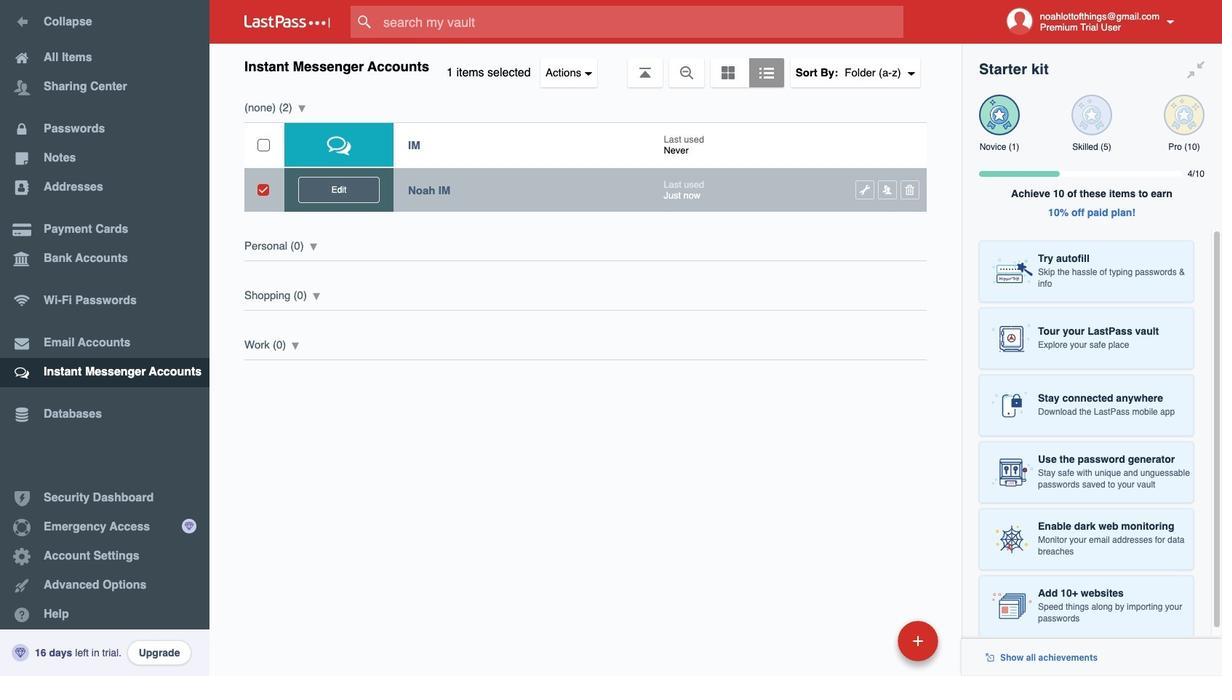 Task type: locate. For each thing, give the bounding box(es) containing it.
new item element
[[798, 620, 944, 662]]

vault options navigation
[[210, 44, 962, 87]]



Task type: describe. For each thing, give the bounding box(es) containing it.
new item navigation
[[798, 617, 948, 676]]

lastpass image
[[245, 15, 330, 28]]

main navigation navigation
[[0, 0, 210, 676]]

Search search field
[[351, 6, 932, 38]]

search my vault text field
[[351, 6, 932, 38]]



Task type: vqa. For each thing, say whether or not it's contained in the screenshot.
LastPass image
yes



